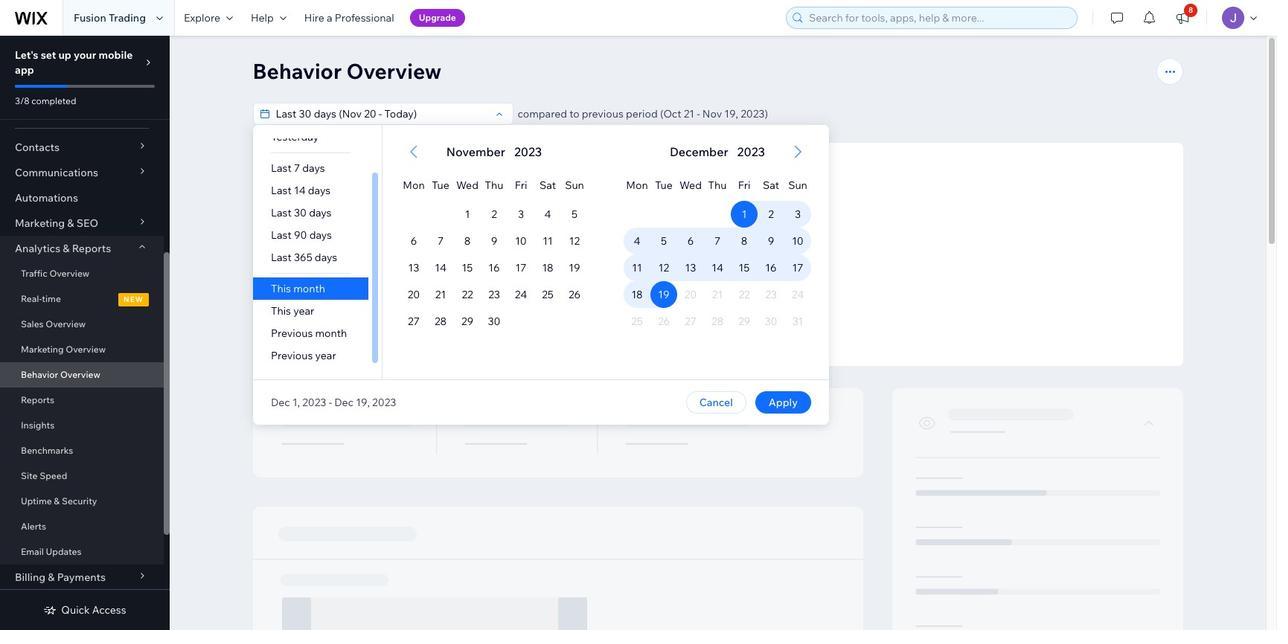 Task type: locate. For each thing, give the bounding box(es) containing it.
29
[[461, 315, 473, 328]]

tuesday, december 19, 2023 cell
[[650, 281, 677, 308]]

thu
[[485, 179, 503, 192], [708, 179, 727, 192]]

alert down nov
[[665, 143, 769, 161]]

sat down 2023)
[[763, 179, 779, 192]]

page skeleton image
[[253, 389, 1184, 631]]

2 tue from the left
[[655, 179, 673, 192]]

1 vertical spatial your
[[723, 289, 741, 300]]

1 mon from the left
[[403, 179, 425, 192]]

seo
[[76, 217, 98, 230]]

site
[[743, 289, 758, 300]]

behavior inside sidebar element
[[21, 369, 58, 380]]

1 vertical spatial this
[[271, 305, 291, 318]]

2 wed from the left
[[679, 179, 702, 192]]

overview
[[347, 58, 442, 84], [49, 268, 90, 279], [46, 319, 86, 330], [66, 344, 106, 355], [60, 369, 100, 380]]

1 inside cell
[[742, 208, 747, 221]]

0 vertical spatial 4
[[544, 208, 551, 221]]

fri for 8
[[738, 179, 750, 192]]

15 up 22
[[462, 261, 473, 275]]

18 up the 25
[[542, 261, 553, 275]]

1 this from the top
[[271, 282, 291, 296]]

explore
[[184, 11, 220, 25]]

days right 90
[[309, 229, 332, 242]]

0 horizontal spatial 6
[[410, 235, 417, 248]]

mon tue wed thu down the december
[[626, 179, 727, 192]]

2
[[491, 208, 497, 221], [768, 208, 774, 221]]

marketing down sales
[[21, 344, 64, 355]]

1 vertical spatial 19
[[658, 288, 670, 302]]

last 30 days
[[271, 206, 331, 220]]

19, right 1,
[[356, 396, 370, 410]]

traffic inside 'link'
[[757, 315, 782, 326]]

8
[[1189, 5, 1194, 15], [464, 235, 470, 248], [741, 235, 747, 248]]

your left "site"
[[723, 289, 741, 300]]

1 vertical spatial 18
[[631, 288, 643, 302]]

1 horizontal spatial 6
[[687, 235, 694, 248]]

month for this month
[[293, 282, 325, 296]]

traffic inside not enough traffic you'll get an overview once your site has more traffic.
[[733, 271, 764, 285]]

previous year
[[271, 349, 336, 363]]

has
[[760, 289, 775, 300]]

& down marketing & seo
[[63, 242, 70, 255]]

2 grid from the left
[[606, 125, 829, 380]]

1 sun from the left
[[565, 179, 584, 192]]

email updates link
[[0, 540, 164, 565]]

year up the previous month
[[293, 305, 314, 318]]

1 vertical spatial 4
[[634, 235, 640, 248]]

professional
[[335, 11, 394, 25]]

wed down the december
[[679, 179, 702, 192]]

16 up has
[[765, 261, 777, 275]]

november
[[446, 144, 505, 159]]

tue down "november"
[[432, 179, 449, 192]]

2 1 from the left
[[742, 208, 747, 221]]

0 horizontal spatial mon tue wed thu
[[403, 179, 503, 192]]

behavior overview
[[253, 58, 442, 84], [21, 369, 100, 380]]

days up last 14 days
[[302, 162, 325, 175]]

& inside billing & payments popup button
[[48, 571, 55, 585]]

1 horizontal spatial 8
[[741, 235, 747, 248]]

1 vertical spatial 19,
[[356, 396, 370, 410]]

days for last 14 days
[[308, 184, 330, 197]]

behavior down marketing overview
[[21, 369, 58, 380]]

21 right (oct
[[684, 107, 695, 121]]

18
[[542, 261, 553, 275], [631, 288, 643, 302]]

1 horizontal spatial 4
[[634, 235, 640, 248]]

0 horizontal spatial 19,
[[356, 396, 370, 410]]

10 up 24
[[515, 235, 527, 248]]

0 vertical spatial 12
[[569, 235, 580, 248]]

real-time
[[21, 293, 61, 305]]

&
[[67, 217, 74, 230], [63, 242, 70, 255], [54, 496, 60, 507], [48, 571, 55, 585]]

row group for "grid" containing december
[[606, 201, 829, 380]]

15
[[462, 261, 473, 275], [739, 261, 750, 275]]

0 horizontal spatial thu
[[485, 179, 503, 192]]

1 horizontal spatial 12
[[658, 261, 669, 275]]

1 vertical spatial 5
[[661, 235, 667, 248]]

1 horizontal spatial 15
[[739, 261, 750, 275]]

6 up 20
[[410, 235, 417, 248]]

21 up 28
[[435, 288, 446, 302]]

your right up
[[74, 48, 96, 62]]

25
[[542, 288, 553, 302]]

0 vertical spatial this
[[271, 282, 291, 296]]

your inside let's set up your mobile app
[[74, 48, 96, 62]]

alert containing november
[[442, 143, 546, 161]]

2 6 from the left
[[687, 235, 694, 248]]

14 inside list box
[[294, 184, 305, 197]]

2 2 from the left
[[768, 208, 774, 221]]

overview inside marketing overview link
[[66, 344, 106, 355]]

3 for 9
[[795, 208, 801, 221]]

row containing 20
[[400, 281, 588, 308]]

mon tue wed thu
[[403, 179, 503, 192], [626, 179, 727, 192]]

last down last 14 days
[[271, 206, 291, 220]]

Search for tools, apps, help & more... field
[[805, 7, 1073, 28]]

9 up has
[[768, 235, 774, 248]]

1 6 from the left
[[410, 235, 417, 248]]

month up the previous year
[[315, 327, 347, 340]]

1 horizontal spatial 9
[[768, 235, 774, 248]]

1 horizontal spatial behavior overview
[[253, 58, 442, 84]]

1 vertical spatial to
[[700, 315, 708, 326]]

1 horizontal spatial thu
[[708, 179, 727, 192]]

1 horizontal spatial 19
[[658, 288, 670, 302]]

year down the previous month
[[315, 349, 336, 363]]

19, right nov
[[725, 107, 739, 121]]

reports
[[72, 242, 111, 255], [21, 395, 54, 406]]

19 up 26
[[569, 261, 580, 275]]

days up the last 30 days
[[308, 184, 330, 197]]

updates
[[46, 547, 82, 558]]

overview inside behavior overview link
[[60, 369, 100, 380]]

last for last 90 days
[[271, 229, 291, 242]]

1 row group from the left
[[382, 201, 606, 380]]

0 horizontal spatial dec
[[271, 396, 290, 410]]

10 up more
[[792, 235, 804, 248]]

2 horizontal spatial 7
[[714, 235, 720, 248]]

2 thu from the left
[[708, 179, 727, 192]]

2 13 from the left
[[685, 261, 696, 275]]

2 3 from the left
[[795, 208, 801, 221]]

3
[[518, 208, 524, 221], [795, 208, 801, 221]]

18 left an
[[631, 288, 643, 302]]

3 last from the top
[[271, 206, 291, 220]]

2 last from the top
[[271, 184, 291, 197]]

0 horizontal spatial 21
[[435, 288, 446, 302]]

0 vertical spatial your
[[74, 48, 96, 62]]

11 up the 25
[[543, 235, 553, 248]]

row
[[400, 165, 588, 201], [624, 165, 811, 201], [400, 201, 588, 228], [624, 201, 811, 228], [400, 228, 588, 255], [624, 228, 811, 255], [400, 255, 588, 281], [624, 255, 811, 281], [400, 281, 588, 308], [624, 281, 811, 308], [400, 308, 588, 335], [624, 308, 811, 335]]

analytics
[[15, 242, 60, 255]]

0 horizontal spatial 1
[[465, 208, 470, 221]]

0 horizontal spatial 10
[[515, 235, 527, 248]]

0 horizontal spatial 4
[[544, 208, 551, 221]]

& for analytics
[[63, 242, 70, 255]]

mon tue wed thu down "november"
[[403, 179, 503, 192]]

row group
[[382, 201, 606, 380], [606, 201, 829, 380]]

- right 1,
[[328, 396, 332, 410]]

0 horizontal spatial 9
[[491, 235, 497, 248]]

an
[[649, 289, 659, 300]]

19 right "get"
[[658, 288, 670, 302]]

17 up 24
[[515, 261, 526, 275]]

analytics & reports
[[15, 242, 111, 255]]

0 horizontal spatial 16
[[488, 261, 500, 275]]

2 sat from the left
[[763, 179, 779, 192]]

set
[[41, 48, 56, 62]]

1 horizontal spatial 10
[[792, 235, 804, 248]]

& inside marketing & seo 'popup button'
[[67, 217, 74, 230]]

& inside the analytics & reports popup button
[[63, 242, 70, 255]]

mon tue wed thu for 5
[[626, 179, 727, 192]]

0 horizontal spatial 14
[[294, 184, 305, 197]]

& right the billing in the left bottom of the page
[[48, 571, 55, 585]]

this
[[271, 282, 291, 296], [271, 305, 291, 318]]

21
[[684, 107, 695, 121], [435, 288, 446, 302]]

1 vertical spatial -
[[328, 396, 332, 410]]

last for last 365 days
[[271, 251, 291, 264]]

1 horizontal spatial mon tue wed thu
[[626, 179, 727, 192]]

thu down "november"
[[485, 179, 503, 192]]

automations
[[15, 191, 78, 205]]

trading
[[109, 11, 146, 25]]

0 horizontal spatial mon
[[403, 179, 425, 192]]

0 vertical spatial traffic
[[733, 271, 764, 285]]

2023
[[514, 144, 542, 159], [737, 144, 765, 159], [302, 396, 326, 410], [372, 396, 396, 410]]

automations link
[[0, 185, 164, 211]]

0 horizontal spatial 7
[[294, 162, 300, 175]]

-
[[697, 107, 700, 121], [328, 396, 332, 410]]

thu down the december
[[708, 179, 727, 192]]

to right how
[[700, 315, 708, 326]]

grid
[[382, 125, 606, 380], [606, 125, 829, 380]]

last down last 7 days
[[271, 184, 291, 197]]

once
[[700, 289, 721, 300]]

0 horizontal spatial 15
[[462, 261, 473, 275]]

16 up 23
[[488, 261, 500, 275]]

marketing
[[15, 217, 65, 230], [21, 344, 64, 355]]

this down this month
[[271, 305, 291, 318]]

2 16 from the left
[[765, 261, 777, 275]]

14 up 28
[[435, 261, 446, 275]]

last for last 14 days
[[271, 184, 291, 197]]

last up last 14 days
[[271, 162, 291, 175]]

behavior overview link
[[0, 363, 164, 388]]

0 horizontal spatial behavior
[[21, 369, 58, 380]]

1 horizontal spatial alert
[[665, 143, 769, 161]]

1 last from the top
[[271, 162, 291, 175]]

(oct
[[660, 107, 682, 121]]

0 vertical spatial 19,
[[725, 107, 739, 121]]

a
[[327, 11, 333, 25]]

& left seo
[[67, 217, 74, 230]]

2 sun from the left
[[788, 179, 807, 192]]

0 horizontal spatial 17
[[515, 261, 526, 275]]

- left nov
[[697, 107, 700, 121]]

0 vertical spatial reports
[[72, 242, 111, 255]]

security
[[62, 496, 97, 507]]

& inside uptime & security link
[[54, 496, 60, 507]]

1 horizontal spatial sat
[[763, 179, 779, 192]]

1 fri from the left
[[515, 179, 527, 192]]

billing
[[15, 571, 46, 585]]

last for last 30 days
[[271, 206, 291, 220]]

2 row group from the left
[[606, 201, 829, 380]]

1 tue from the left
[[432, 179, 449, 192]]

dec right 1,
[[334, 396, 353, 410]]

0 horizontal spatial wed
[[456, 179, 478, 192]]

2 down "november"
[[491, 208, 497, 221]]

1 alert from the left
[[442, 143, 546, 161]]

let's set up your mobile app
[[15, 48, 133, 77]]

1 horizontal spatial 5
[[661, 235, 667, 248]]

21 inside row
[[435, 288, 446, 302]]

0 horizontal spatial tue
[[432, 179, 449, 192]]

0 horizontal spatial sun
[[565, 179, 584, 192]]

& right uptime
[[54, 496, 60, 507]]

1 13 from the left
[[408, 261, 419, 275]]

11 up "get"
[[632, 261, 642, 275]]

days up last 90 days
[[309, 206, 331, 220]]

12 up 26
[[569, 235, 580, 248]]

0 vertical spatial year
[[293, 305, 314, 318]]

1 previous from the top
[[271, 327, 313, 340]]

previous
[[582, 107, 624, 121]]

30
[[294, 206, 306, 220], [488, 315, 500, 328]]

3/8
[[15, 95, 29, 106]]

mon for 6
[[403, 179, 425, 192]]

1 16 from the left
[[488, 261, 500, 275]]

overview down sales overview 'link'
[[66, 344, 106, 355]]

previous
[[271, 327, 313, 340], [271, 349, 313, 363]]

dec left 1,
[[271, 396, 290, 410]]

list box
[[253, 126, 382, 367]]

1 17 from the left
[[515, 261, 526, 275]]

10
[[515, 235, 527, 248], [792, 235, 804, 248]]

real-
[[21, 293, 42, 305]]

0 horizontal spatial 18
[[542, 261, 553, 275]]

2 mon from the left
[[626, 179, 648, 192]]

14
[[294, 184, 305, 197], [435, 261, 446, 275], [712, 261, 723, 275]]

4 last from the top
[[271, 229, 291, 242]]

1 sat from the left
[[539, 179, 556, 192]]

yesterday
[[271, 130, 318, 144]]

this up this year
[[271, 282, 291, 296]]

your inside not enough traffic you'll get an overview once your site has more traffic.
[[723, 289, 741, 300]]

1 horizontal spatial 1
[[742, 208, 747, 221]]

overview down marketing overview link
[[60, 369, 100, 380]]

overview
[[661, 289, 698, 300]]

tue for 7
[[432, 179, 449, 192]]

14 up once at the top right
[[712, 261, 723, 275]]

quick access
[[61, 604, 126, 617]]

1 vertical spatial year
[[315, 349, 336, 363]]

1 dec from the left
[[271, 396, 290, 410]]

2023)
[[741, 107, 768, 121]]

1 horizontal spatial 2
[[768, 208, 774, 221]]

2 horizontal spatial 8
[[1189, 5, 1194, 15]]

year for this year
[[293, 305, 314, 318]]

wed for 8
[[456, 179, 478, 192]]

1 horizontal spatial tue
[[655, 179, 673, 192]]

1 horizontal spatial 16
[[765, 261, 777, 275]]

2 vertical spatial your
[[736, 315, 755, 326]]

1 vertical spatial traffic
[[757, 315, 782, 326]]

fusion
[[74, 11, 106, 25]]

overview for behavior overview link
[[60, 369, 100, 380]]

0 horizontal spatial fri
[[515, 179, 527, 192]]

2 this from the top
[[271, 305, 291, 318]]

12 left 'not'
[[658, 261, 669, 275]]

behavior down hire
[[253, 58, 342, 84]]

1 2 from the left
[[491, 208, 497, 221]]

behavior overview down the hire a professional 'link'
[[253, 58, 442, 84]]

2 for 8
[[768, 208, 774, 221]]

your right boost at the right of page
[[736, 315, 755, 326]]

2 alert from the left
[[665, 143, 769, 161]]

1 horizontal spatial mon
[[626, 179, 648, 192]]

traffic down has
[[757, 315, 782, 326]]

2 fri from the left
[[738, 179, 750, 192]]

billing & payments button
[[0, 565, 164, 590]]

6
[[410, 235, 417, 248], [687, 235, 694, 248]]

0 horizontal spatial 13
[[408, 261, 419, 275]]

to inside 'link'
[[700, 315, 708, 326]]

19,
[[725, 107, 739, 121], [356, 396, 370, 410]]

1 vertical spatial 21
[[435, 288, 446, 302]]

0 horizontal spatial to
[[570, 107, 580, 121]]

tue down the december
[[655, 179, 673, 192]]

hire a professional link
[[295, 0, 403, 36]]

1 horizontal spatial year
[[315, 349, 336, 363]]

1 horizontal spatial to
[[700, 315, 708, 326]]

overview down professional
[[347, 58, 442, 84]]

0 horizontal spatial alert
[[442, 143, 546, 161]]

0 vertical spatial 30
[[294, 206, 306, 220]]

1 horizontal spatial 14
[[435, 261, 446, 275]]

1 horizontal spatial 18
[[631, 288, 643, 302]]

reports down seo
[[72, 242, 111, 255]]

previous down the previous month
[[271, 349, 313, 363]]

sun
[[565, 179, 584, 192], [788, 179, 807, 192]]

1 thu from the left
[[485, 179, 503, 192]]

site
[[21, 471, 38, 482]]

1 horizontal spatial fri
[[738, 179, 750, 192]]

13 up 20
[[408, 261, 419, 275]]

1 horizontal spatial 3
[[795, 208, 801, 221]]

marketing inside 'popup button'
[[15, 217, 65, 230]]

1 mon tue wed thu from the left
[[403, 179, 503, 192]]

traffic.
[[801, 289, 827, 300]]

marketing up analytics
[[15, 217, 65, 230]]

0 vertical spatial 11
[[543, 235, 553, 248]]

previous for previous month
[[271, 327, 313, 340]]

app
[[15, 63, 34, 77]]

1 wed from the left
[[456, 179, 478, 192]]

0 vertical spatial month
[[293, 282, 325, 296]]

14 up the last 30 days
[[294, 184, 305, 197]]

1 vertical spatial previous
[[271, 349, 313, 363]]

1 horizontal spatial sun
[[788, 179, 807, 192]]

row containing 27
[[400, 308, 588, 335]]

5 last from the top
[[271, 251, 291, 264]]

traffic up "site"
[[733, 271, 764, 285]]

days
[[302, 162, 325, 175], [308, 184, 330, 197], [309, 206, 331, 220], [309, 229, 332, 242], [314, 251, 337, 264]]

1 10 from the left
[[515, 235, 527, 248]]

1 3 from the left
[[518, 208, 524, 221]]

0 vertical spatial behavior
[[253, 58, 342, 84]]

behavior overview inside sidebar element
[[21, 369, 100, 380]]

to
[[570, 107, 580, 121], [700, 315, 708, 326]]

overview inside traffic overview link
[[49, 268, 90, 279]]

sat down compared
[[539, 179, 556, 192]]

2 15 from the left
[[739, 261, 750, 275]]

month up this year
[[293, 282, 325, 296]]

overview inside sales overview 'link'
[[46, 319, 86, 330]]

13
[[408, 261, 419, 275], [685, 261, 696, 275]]

30 right the 29
[[488, 315, 500, 328]]

row containing 18
[[624, 281, 811, 308]]

alert
[[442, 143, 546, 161], [665, 143, 769, 161]]

1 vertical spatial marketing
[[21, 344, 64, 355]]

row containing 11
[[624, 255, 811, 281]]

sales overview link
[[0, 312, 164, 337]]

overview down the analytics & reports
[[49, 268, 90, 279]]

None field
[[271, 103, 490, 124]]

0 horizontal spatial 12
[[569, 235, 580, 248]]

2 mon tue wed thu from the left
[[626, 179, 727, 192]]

mon tue wed thu for 7
[[403, 179, 503, 192]]

2 right friday, december 1, 2023 cell
[[768, 208, 774, 221]]

0 horizontal spatial 30
[[294, 206, 306, 220]]

13 up overview
[[685, 261, 696, 275]]

2 previous from the top
[[271, 349, 313, 363]]

last
[[271, 162, 291, 175], [271, 184, 291, 197], [271, 206, 291, 220], [271, 229, 291, 242], [271, 251, 291, 264]]

1 horizontal spatial 13
[[685, 261, 696, 275]]

previous down this year
[[271, 327, 313, 340]]

days right the 365
[[314, 251, 337, 264]]

17 up more
[[792, 261, 803, 275]]

19
[[569, 261, 580, 275], [658, 288, 670, 302]]

alert containing december
[[665, 143, 769, 161]]

not
[[672, 271, 691, 285]]

last left 90
[[271, 229, 291, 242]]

1 grid from the left
[[382, 125, 606, 380]]

behavior overview down marketing overview
[[21, 369, 100, 380]]

1 vertical spatial 11
[[632, 261, 642, 275]]

6 up 'not'
[[687, 235, 694, 248]]

4 inside row
[[634, 235, 640, 248]]

last left the 365
[[271, 251, 291, 264]]

last 14 days
[[271, 184, 330, 197]]

9 up 23
[[491, 235, 497, 248]]

help button
[[242, 0, 295, 36]]

overview up marketing overview
[[46, 319, 86, 330]]

0 vertical spatial 5
[[571, 208, 577, 221]]

reports up insights
[[21, 395, 54, 406]]

to left previous
[[570, 107, 580, 121]]

marketing overview
[[21, 344, 106, 355]]

30 up 90
[[294, 206, 306, 220]]

16
[[488, 261, 500, 275], [765, 261, 777, 275]]

15 up "site"
[[739, 261, 750, 275]]

wed down "november"
[[456, 179, 478, 192]]

2 dec from the left
[[334, 396, 353, 410]]

alert down compared
[[442, 143, 546, 161]]

0 horizontal spatial -
[[328, 396, 332, 410]]

thu for 7
[[708, 179, 727, 192]]

apply button
[[755, 392, 811, 414]]

your inside 'link'
[[736, 315, 755, 326]]



Task type: vqa. For each thing, say whether or not it's contained in the screenshot.


Task type: describe. For each thing, give the bounding box(es) containing it.
2 horizontal spatial 14
[[712, 261, 723, 275]]

5 inside row
[[661, 235, 667, 248]]

overview for marketing overview link
[[66, 344, 106, 355]]

insights link
[[0, 413, 164, 439]]

sun for 12
[[565, 179, 584, 192]]

learn
[[655, 315, 678, 326]]

site speed link
[[0, 464, 164, 489]]

boost
[[710, 315, 734, 326]]

0 vertical spatial 21
[[684, 107, 695, 121]]

0 vertical spatial -
[[697, 107, 700, 121]]

26
[[568, 288, 580, 302]]

mon for 4
[[626, 179, 648, 192]]

fri for 10
[[515, 179, 527, 192]]

1 9 from the left
[[491, 235, 497, 248]]

1 horizontal spatial 19,
[[725, 107, 739, 121]]

19 inside "cell"
[[658, 288, 670, 302]]

sales overview
[[21, 319, 86, 330]]

not enough traffic you'll get an overview once your site has more traffic.
[[609, 271, 827, 300]]

row containing 6
[[400, 228, 588, 255]]

marketing & seo button
[[0, 211, 164, 236]]

20
[[407, 288, 420, 302]]

compared
[[518, 107, 567, 121]]

previous month
[[271, 327, 347, 340]]

upgrade button
[[410, 9, 465, 27]]

thu for 9
[[485, 179, 503, 192]]

marketing for marketing overview
[[21, 344, 64, 355]]

22
[[462, 288, 473, 302]]

email updates
[[21, 547, 82, 558]]

uptime
[[21, 496, 52, 507]]

& for billing
[[48, 571, 55, 585]]

1,
[[292, 396, 300, 410]]

communications button
[[0, 160, 164, 185]]

row containing 4
[[624, 228, 811, 255]]

enough
[[693, 271, 731, 285]]

site speed
[[21, 471, 67, 482]]

0 horizontal spatial 19
[[569, 261, 580, 275]]

& for marketing
[[67, 217, 74, 230]]

payments
[[57, 571, 106, 585]]

sat for 11
[[539, 179, 556, 192]]

new
[[124, 295, 144, 305]]

time
[[42, 293, 61, 305]]

24
[[515, 288, 527, 302]]

0 horizontal spatial 5
[[571, 208, 577, 221]]

last 90 days
[[271, 229, 332, 242]]

28
[[434, 315, 446, 328]]

month for previous month
[[315, 327, 347, 340]]

2 for 10
[[491, 208, 497, 221]]

row containing 13
[[400, 255, 588, 281]]

days for last 365 days
[[314, 251, 337, 264]]

last 7 days
[[271, 162, 325, 175]]

hire a professional
[[304, 11, 394, 25]]

traffic overview link
[[0, 261, 164, 287]]

0 horizontal spatial 8
[[464, 235, 470, 248]]

1 15 from the left
[[462, 261, 473, 275]]

access
[[92, 604, 126, 617]]

0 vertical spatial behavior overview
[[253, 58, 442, 84]]

speed
[[40, 471, 67, 482]]

apply
[[769, 396, 798, 410]]

1 vertical spatial 12
[[658, 261, 669, 275]]

grid containing november
[[382, 125, 606, 380]]

cancel
[[699, 396, 733, 410]]

0 vertical spatial 18
[[542, 261, 553, 275]]

30 inside row
[[488, 315, 500, 328]]

0 horizontal spatial 11
[[543, 235, 553, 248]]

cancel button
[[686, 392, 746, 414]]

1 horizontal spatial behavior
[[253, 58, 342, 84]]

traffic
[[21, 268, 47, 279]]

communications
[[15, 166, 98, 179]]

list box containing yesterday
[[253, 126, 382, 367]]

sat for 9
[[763, 179, 779, 192]]

let's
[[15, 48, 38, 62]]

insights
[[21, 420, 54, 431]]

8 inside 8 button
[[1189, 5, 1194, 15]]

overview for sales overview 'link'
[[46, 319, 86, 330]]

how
[[680, 315, 698, 326]]

year for previous year
[[315, 349, 336, 363]]

analytics & reports button
[[0, 236, 164, 261]]

3 for 11
[[518, 208, 524, 221]]

0 vertical spatial to
[[570, 107, 580, 121]]

dec 1, 2023 - dec 19, 2023
[[271, 396, 396, 410]]

wed for 6
[[679, 179, 702, 192]]

benchmarks
[[21, 445, 73, 456]]

last for last 7 days
[[271, 162, 291, 175]]

23
[[488, 288, 500, 302]]

this for this month
[[271, 282, 291, 296]]

sun for 10
[[788, 179, 807, 192]]

sidebar element
[[0, 36, 170, 631]]

days for last 30 days
[[309, 206, 331, 220]]

help
[[251, 11, 274, 25]]

2 10 from the left
[[792, 235, 804, 248]]

uptime & security link
[[0, 489, 164, 515]]

benchmarks link
[[0, 439, 164, 464]]

1 horizontal spatial 11
[[632, 261, 642, 275]]

90
[[294, 229, 307, 242]]

previous for previous year
[[271, 349, 313, 363]]

contacts button
[[0, 135, 164, 160]]

friday, december 1, 2023 cell
[[731, 201, 758, 228]]

1 horizontal spatial 7
[[437, 235, 443, 248]]

tue for 5
[[655, 179, 673, 192]]

this for this year
[[271, 305, 291, 318]]

& for uptime
[[54, 496, 60, 507]]

quick
[[61, 604, 90, 617]]

uptime & security
[[21, 496, 97, 507]]

1 1 from the left
[[465, 208, 470, 221]]

hire
[[304, 11, 325, 25]]

this year
[[271, 305, 314, 318]]

more
[[777, 289, 799, 300]]

completed
[[31, 95, 76, 106]]

this month
[[271, 282, 325, 296]]

marketing for marketing & seo
[[15, 217, 65, 230]]

learn how to boost your traffic link
[[655, 314, 782, 327]]

365
[[294, 251, 312, 264]]

marketing & seo
[[15, 217, 98, 230]]

traffic overview
[[21, 268, 90, 279]]

sales
[[21, 319, 44, 330]]

billing & payments
[[15, 571, 106, 585]]

up
[[58, 48, 71, 62]]

reports inside popup button
[[72, 242, 111, 255]]

alerts link
[[0, 515, 164, 540]]

2 9 from the left
[[768, 235, 774, 248]]

december
[[670, 144, 728, 159]]

marketing overview link
[[0, 337, 164, 363]]

email
[[21, 547, 44, 558]]

27
[[408, 315, 420, 328]]

8 button
[[1167, 0, 1200, 36]]

nov
[[703, 107, 722, 121]]

overview for traffic overview link
[[49, 268, 90, 279]]

row group for "grid" containing november
[[382, 201, 606, 380]]

learn how to boost your traffic
[[655, 315, 782, 326]]

days for last 7 days
[[302, 162, 325, 175]]

you'll
[[609, 289, 631, 300]]

grid containing december
[[606, 125, 829, 380]]

compared to previous period (oct 21 - nov 19, 2023)
[[518, 107, 768, 121]]

2 17 from the left
[[792, 261, 803, 275]]

days for last 90 days
[[309, 229, 332, 242]]

1 vertical spatial reports
[[21, 395, 54, 406]]

period
[[626, 107, 658, 121]]



